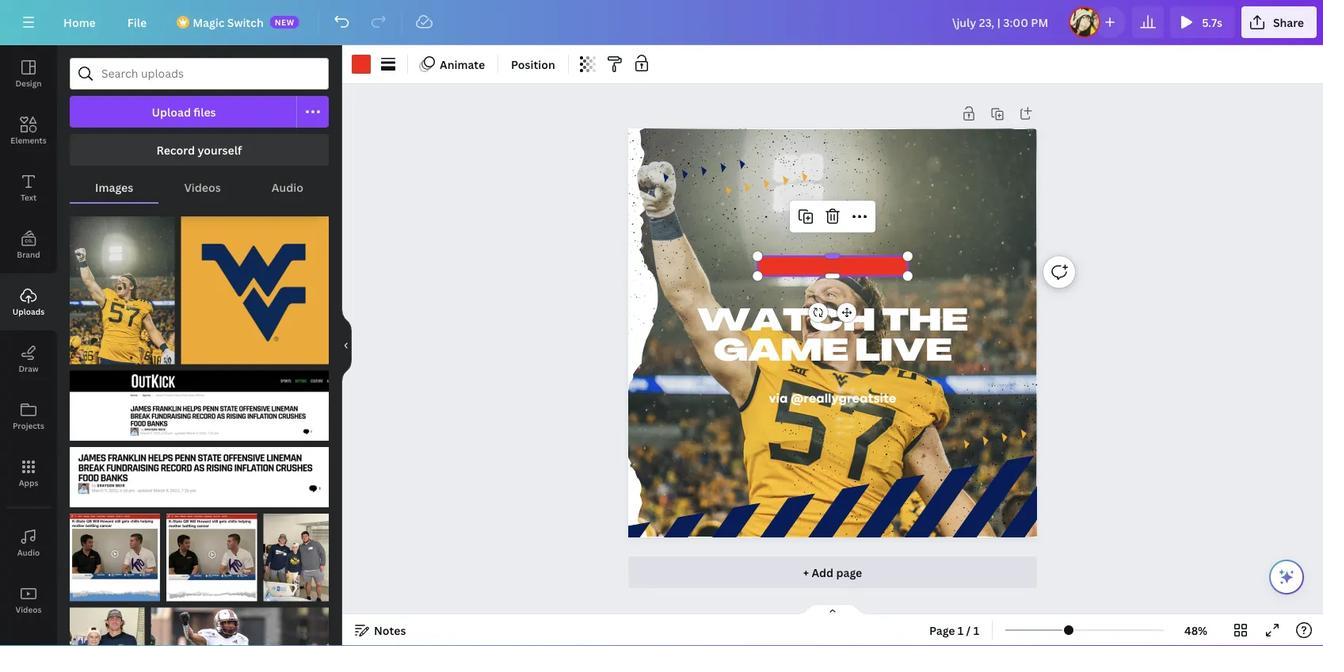 Task type: vqa. For each thing, say whether or not it's contained in the screenshot.
home
yes



Task type: locate. For each thing, give the bounding box(es) containing it.
0 horizontal spatial audio
[[17, 547, 40, 558]]

0 vertical spatial videos button
[[159, 172, 246, 202]]

videos
[[184, 180, 221, 195], [15, 604, 42, 615]]

draw
[[19, 363, 39, 374]]

apps button
[[0, 445, 57, 502]]

record yourself
[[157, 142, 242, 157]]

48%
[[1185, 623, 1208, 638]]

1 vertical spatial videos
[[15, 604, 42, 615]]

audio inside side panel tab list
[[17, 547, 40, 558]]

projects button
[[0, 388, 57, 445]]

canva assistant image
[[1278, 568, 1297, 587]]

0 horizontal spatial 1
[[958, 623, 964, 638]]

page
[[837, 565, 863, 580]]

1 horizontal spatial videos
[[184, 180, 221, 195]]

0 horizontal spatial audio button
[[0, 515, 57, 572]]

audio
[[272, 180, 304, 195], [17, 547, 40, 558]]

0 horizontal spatial videos
[[15, 604, 42, 615]]

share
[[1274, 15, 1305, 30]]

1 horizontal spatial 1
[[974, 623, 980, 638]]

elements
[[11, 135, 47, 145]]

Design title text field
[[940, 6, 1063, 38]]

/
[[967, 623, 971, 638]]

0 vertical spatial audio button
[[246, 172, 329, 202]]

draw button
[[0, 331, 57, 388]]

+
[[804, 565, 810, 580]]

videos button
[[159, 172, 246, 202], [0, 572, 57, 629]]

switch
[[227, 15, 264, 30]]

design button
[[0, 45, 57, 102]]

#ff0000 image
[[352, 55, 371, 74], [352, 55, 371, 74]]

+ add page
[[804, 565, 863, 580]]

1 left /
[[958, 623, 964, 638]]

animate
[[440, 57, 485, 72]]

0 vertical spatial audio
[[272, 180, 304, 195]]

game
[[714, 338, 849, 368]]

yourself
[[198, 142, 242, 157]]

magic switch
[[193, 15, 264, 30]]

uploads button
[[0, 274, 57, 331]]

text button
[[0, 159, 57, 216]]

group
[[70, 207, 175, 364], [181, 207, 329, 364], [70, 361, 329, 441], [70, 438, 329, 508], [70, 504, 160, 601], [166, 504, 257, 601], [264, 504, 329, 601], [70, 598, 145, 646], [151, 598, 329, 646]]

1 horizontal spatial audio button
[[246, 172, 329, 202]]

1 right /
[[974, 623, 980, 638]]

brand
[[17, 249, 40, 260]]

+ add page button
[[629, 557, 1038, 588]]

@reallygreatsite
[[791, 391, 897, 406]]

0 horizontal spatial videos button
[[0, 572, 57, 629]]

audio button
[[246, 172, 329, 202], [0, 515, 57, 572]]

main menu bar
[[0, 0, 1324, 45]]

via
[[769, 391, 788, 406]]

1 vertical spatial audio
[[17, 547, 40, 558]]

1
[[958, 623, 964, 638], [974, 623, 980, 638]]

share button
[[1242, 6, 1318, 38]]

live
[[856, 338, 953, 368]]



Task type: describe. For each thing, give the bounding box(es) containing it.
projects
[[13, 420, 44, 431]]

Search uploads search field
[[101, 59, 319, 89]]

watch
[[698, 307, 876, 338]]

notes button
[[349, 618, 413, 643]]

1 vertical spatial videos button
[[0, 572, 57, 629]]

file button
[[115, 6, 160, 38]]

record
[[157, 142, 195, 157]]

upload files button
[[70, 96, 297, 128]]

via @reallygreatsite
[[769, 391, 897, 406]]

new
[[275, 17, 295, 27]]

add
[[812, 565, 834, 580]]

1 horizontal spatial audio
[[272, 180, 304, 195]]

uploads
[[13, 306, 45, 317]]

5.7s button
[[1171, 6, 1236, 38]]

watch the game live
[[698, 307, 969, 368]]

magic
[[193, 15, 225, 30]]

home link
[[51, 6, 108, 38]]

5.7s
[[1203, 15, 1223, 30]]

apps
[[19, 477, 38, 488]]

1 vertical spatial audio button
[[0, 515, 57, 572]]

notes
[[374, 623, 406, 638]]

files
[[194, 104, 216, 119]]

upload files
[[152, 104, 216, 119]]

hide image
[[342, 308, 352, 384]]

file
[[127, 15, 147, 30]]

brand button
[[0, 216, 57, 274]]

images
[[95, 180, 133, 195]]

1 horizontal spatial videos button
[[159, 172, 246, 202]]

videos inside side panel tab list
[[15, 604, 42, 615]]

the
[[883, 307, 969, 338]]

page
[[930, 623, 956, 638]]

48% button
[[1171, 618, 1223, 643]]

images button
[[70, 172, 159, 202]]

position button
[[505, 52, 562, 77]]

show pages image
[[795, 603, 871, 616]]

elements button
[[0, 102, 57, 159]]

text
[[21, 192, 37, 203]]

record yourself button
[[70, 134, 329, 166]]

upload
[[152, 104, 191, 119]]

home
[[63, 15, 96, 30]]

side panel tab list
[[0, 45, 57, 629]]

animate button
[[415, 52, 492, 77]]

1 1 from the left
[[958, 623, 964, 638]]

2 1 from the left
[[974, 623, 980, 638]]

0 vertical spatial videos
[[184, 180, 221, 195]]

page 1 / 1
[[930, 623, 980, 638]]

design
[[15, 78, 42, 88]]

position
[[511, 57, 556, 72]]



